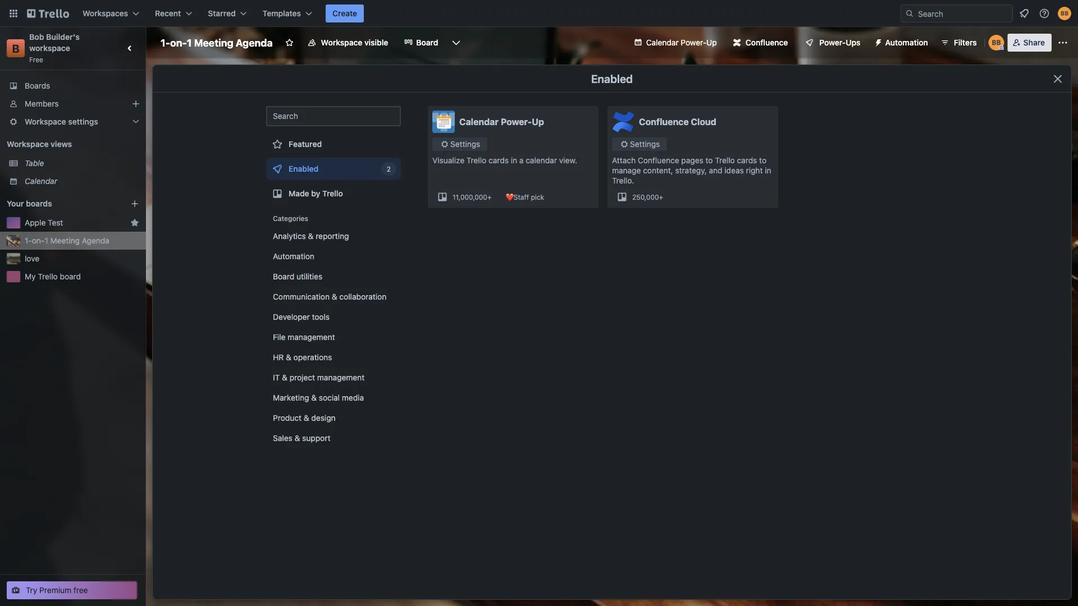 Task type: vqa. For each thing, say whether or not it's contained in the screenshot.
Text Box
no



Task type: describe. For each thing, give the bounding box(es) containing it.
analytics & reporting
[[273, 232, 349, 241]]

settings link for confluence
[[612, 138, 667, 151]]

product & design link
[[266, 409, 401, 427]]

create button
[[326, 4, 364, 22]]

hr & operations
[[273, 353, 332, 362]]

love link
[[25, 253, 139, 265]]

calendar link
[[25, 176, 139, 187]]

settings for confluence cloud
[[630, 140, 660, 149]]

calendar inside calendar power-up link
[[646, 38, 679, 47]]

1 cards from the left
[[489, 156, 509, 165]]

reporting
[[316, 232, 349, 241]]

file management
[[273, 333, 335, 342]]

strategy,
[[675, 166, 707, 175]]

content,
[[643, 166, 673, 175]]

2
[[387, 165, 391, 173]]

star or unstar board image
[[285, 38, 294, 47]]

categories
[[273, 215, 308, 222]]

confluence inside attach confluence pages to trello cards to manage content, strategy, and ideas right in trello.
[[638, 156, 679, 165]]

& for reporting
[[308, 232, 314, 241]]

visible
[[365, 38, 388, 47]]

sm image
[[439, 139, 450, 150]]

create
[[333, 9, 357, 18]]

operations
[[294, 353, 332, 362]]

sales
[[273, 434, 293, 443]]

a
[[519, 156, 524, 165]]

trello.
[[612, 176, 634, 185]]

members link
[[0, 95, 146, 113]]

right
[[746, 166, 763, 175]]

calendar inside calendar link
[[25, 177, 57, 186]]

this member is an admin of this board. image
[[999, 45, 1004, 51]]

+ for 11,000,000 +
[[488, 193, 492, 201]]

attach
[[612, 156, 636, 165]]

featured link
[[266, 133, 401, 156]]

meeting inside 1-on-1 meeting agenda link
[[50, 236, 80, 245]]

hr & operations link
[[266, 349, 401, 367]]

sm image for automation button
[[870, 34, 886, 49]]

collaboration
[[340, 292, 387, 302]]

Board name text field
[[155, 34, 278, 52]]

0 horizontal spatial up
[[532, 117, 544, 127]]

analytics & reporting link
[[266, 227, 401, 245]]

test
[[48, 218, 63, 227]]

file management link
[[266, 329, 401, 347]]

1 vertical spatial automation
[[273, 252, 314, 261]]

automation inside button
[[886, 38, 928, 47]]

social
[[319, 393, 340, 403]]

marketing
[[273, 393, 309, 403]]

0 notifications image
[[1018, 7, 1031, 20]]

0 horizontal spatial enabled
[[289, 164, 319, 174]]

calendar
[[526, 156, 557, 165]]

try premium free button
[[7, 582, 137, 600]]

workspace for workspace views
[[7, 140, 49, 149]]

0 horizontal spatial bob builder (bobbuilder40) image
[[989, 35, 1005, 51]]

& for project
[[282, 373, 288, 383]]

featured
[[289, 140, 322, 149]]

power-ups button
[[797, 34, 868, 52]]

it & project management
[[273, 373, 365, 383]]

table
[[25, 159, 44, 168]]

project
[[290, 373, 315, 383]]

1 vertical spatial 1-
[[25, 236, 32, 245]]

1 horizontal spatial up
[[707, 38, 717, 47]]

automation link
[[266, 248, 401, 266]]

apple test
[[25, 218, 63, 227]]

search image
[[905, 9, 914, 18]]

workspace navigation collapse icon image
[[122, 40, 138, 56]]

premium
[[39, 586, 71, 595]]

confluence cloud
[[639, 117, 717, 127]]

trello inside attach confluence pages to trello cards to manage content, strategy, and ideas right in trello.
[[715, 156, 735, 165]]

developer tools
[[273, 313, 330, 322]]

bob builder's workspace free
[[29, 32, 82, 63]]

❤️
[[505, 193, 512, 201]]

250,000
[[632, 193, 659, 201]]

add board image
[[130, 199, 139, 208]]

& for collaboration
[[332, 292, 337, 302]]

0 vertical spatial management
[[288, 333, 335, 342]]

settings link for calendar
[[433, 138, 487, 151]]

apple test link
[[25, 217, 126, 229]]

free
[[29, 56, 43, 63]]

❤️ staff pick
[[505, 193, 544, 201]]

automation button
[[870, 34, 935, 52]]

1 vertical spatial management
[[317, 373, 365, 383]]

marketing & social media
[[273, 393, 364, 403]]

& for support
[[295, 434, 300, 443]]

boards
[[25, 81, 50, 90]]

workspace visible button
[[301, 34, 395, 52]]

1 vertical spatial agenda
[[82, 236, 109, 245]]

filters button
[[937, 34, 981, 52]]

0 vertical spatial enabled
[[591, 72, 633, 85]]

agenda inside 'board name' text field
[[236, 37, 273, 49]]

board
[[60, 272, 81, 281]]

confluence for confluence cloud
[[639, 117, 689, 127]]

open information menu image
[[1039, 8, 1050, 19]]

confluence for confluence
[[746, 38, 788, 47]]

11,000,000 +
[[453, 193, 492, 201]]

calendar power-up link
[[627, 34, 724, 52]]

marketing & social media link
[[266, 389, 401, 407]]

analytics
[[273, 232, 306, 241]]

board utilities link
[[266, 268, 401, 286]]

boards link
[[0, 77, 146, 95]]

builder's
[[46, 32, 80, 42]]

templates
[[263, 9, 301, 18]]

1 vertical spatial calendar power-up
[[459, 117, 544, 127]]

starred icon image
[[130, 219, 139, 227]]

0 horizontal spatial in
[[511, 156, 517, 165]]

workspace visible
[[321, 38, 388, 47]]

power-ups
[[820, 38, 861, 47]]

try
[[26, 586, 37, 595]]

media
[[342, 393, 364, 403]]

share button
[[1008, 34, 1052, 52]]

power- inside button
[[820, 38, 846, 47]]

11,000,000
[[453, 193, 488, 201]]

my trello board link
[[25, 271, 139, 283]]

my
[[25, 272, 36, 281]]

my trello board
[[25, 272, 81, 281]]

customize views image
[[451, 37, 462, 48]]

workspace settings button
[[0, 113, 146, 131]]



Task type: locate. For each thing, give the bounding box(es) containing it.
1-on-1 meeting agenda down apple test link
[[25, 236, 109, 245]]

0 vertical spatial in
[[511, 156, 517, 165]]

settings link
[[433, 138, 487, 151], [612, 138, 667, 151]]

starred button
[[201, 4, 254, 22]]

communication & collaboration
[[273, 292, 387, 302]]

1 vertical spatial up
[[532, 117, 544, 127]]

1 horizontal spatial +
[[659, 193, 663, 201]]

0 horizontal spatial sm image
[[619, 139, 630, 150]]

in inside attach confluence pages to trello cards to manage content, strategy, and ideas right in trello.
[[765, 166, 772, 175]]

0 vertical spatial meeting
[[194, 37, 233, 49]]

0 horizontal spatial settings
[[450, 140, 480, 149]]

1 horizontal spatial meeting
[[194, 37, 233, 49]]

enabled
[[591, 72, 633, 85], [289, 164, 319, 174]]

trello up and in the right of the page
[[715, 156, 735, 165]]

trello right my
[[38, 272, 58, 281]]

settings
[[68, 117, 98, 126]]

1 down apple test at the top left
[[45, 236, 48, 245]]

made by trello link
[[266, 183, 401, 205]]

workspaces
[[83, 9, 128, 18]]

on- down the apple
[[32, 236, 45, 245]]

workspace down members
[[25, 117, 66, 126]]

0 horizontal spatial power-
[[501, 117, 532, 127]]

1 vertical spatial enabled
[[289, 164, 319, 174]]

1 + from the left
[[488, 193, 492, 201]]

1 vertical spatial meeting
[[50, 236, 80, 245]]

board inside the board link
[[416, 38, 438, 47]]

developer
[[273, 313, 310, 322]]

settings up attach
[[630, 140, 660, 149]]

1- inside 'board name' text field
[[161, 37, 170, 49]]

1 vertical spatial sm image
[[619, 139, 630, 150]]

1- up 'love'
[[25, 236, 32, 245]]

0 vertical spatial workspace
[[321, 38, 362, 47]]

1-on-1 meeting agenda inside 'board name' text field
[[161, 37, 273, 49]]

0 vertical spatial 1-on-1 meeting agenda
[[161, 37, 273, 49]]

agenda up 'love' 'link'
[[82, 236, 109, 245]]

2 vertical spatial confluence
[[638, 156, 679, 165]]

up
[[707, 38, 717, 47], [532, 117, 544, 127]]

workspace down create button
[[321, 38, 362, 47]]

free
[[74, 586, 88, 595]]

pick
[[531, 193, 544, 201]]

try premium free
[[26, 586, 88, 595]]

settings up visualize
[[450, 140, 480, 149]]

and
[[709, 166, 723, 175]]

board utilities
[[273, 272, 323, 281]]

board for board utilities
[[273, 272, 294, 281]]

& right hr
[[286, 353, 291, 362]]

b
[[12, 42, 19, 55]]

love
[[25, 254, 39, 263]]

2 settings from the left
[[630, 140, 660, 149]]

1 horizontal spatial 1-on-1 meeting agenda
[[161, 37, 273, 49]]

by
[[311, 189, 320, 198]]

1 horizontal spatial to
[[760, 156, 767, 165]]

cards left a
[[489, 156, 509, 165]]

1
[[187, 37, 192, 49], [45, 236, 48, 245]]

sm image for confluence's settings link
[[619, 139, 630, 150]]

0 horizontal spatial board
[[273, 272, 294, 281]]

0 horizontal spatial 1-
[[25, 236, 32, 245]]

& left the design
[[304, 414, 309, 423]]

management up operations
[[288, 333, 335, 342]]

& right sales
[[295, 434, 300, 443]]

0 horizontal spatial calendar power-up
[[459, 117, 544, 127]]

back to home image
[[27, 4, 69, 22]]

2 cards from the left
[[737, 156, 757, 165]]

developer tools link
[[266, 308, 401, 326]]

& inside "hr & operations" link
[[286, 353, 291, 362]]

1 horizontal spatial bob builder (bobbuilder40) image
[[1058, 7, 1072, 20]]

management
[[288, 333, 335, 342], [317, 373, 365, 383]]

workspace inside button
[[321, 38, 362, 47]]

agenda left star or unstar board icon
[[236, 37, 273, 49]]

starred
[[208, 9, 236, 18]]

0 vertical spatial calendar
[[646, 38, 679, 47]]

sm image inside settings link
[[619, 139, 630, 150]]

1 vertical spatial calendar
[[459, 117, 499, 127]]

meeting
[[194, 37, 233, 49], [50, 236, 80, 245]]

confluence right confluence icon
[[746, 38, 788, 47]]

workspace up table
[[7, 140, 49, 149]]

confluence left cloud
[[639, 117, 689, 127]]

1 vertical spatial in
[[765, 166, 772, 175]]

bob builder (bobbuilder40) image
[[1058, 7, 1072, 20], [989, 35, 1005, 51]]

templates button
[[256, 4, 319, 22]]

workspace settings
[[25, 117, 98, 126]]

visualize
[[433, 156, 465, 165]]

manage
[[612, 166, 641, 175]]

1 horizontal spatial sm image
[[870, 34, 886, 49]]

ideas
[[725, 166, 744, 175]]

up left confluence icon
[[707, 38, 717, 47]]

0 vertical spatial sm image
[[870, 34, 886, 49]]

sm image
[[870, 34, 886, 49], [619, 139, 630, 150]]

confluence up content,
[[638, 156, 679, 165]]

1 vertical spatial bob builder (bobbuilder40) image
[[989, 35, 1005, 51]]

0 horizontal spatial on-
[[32, 236, 45, 245]]

confluence inside button
[[746, 38, 788, 47]]

1-on-1 meeting agenda down starred
[[161, 37, 273, 49]]

calendar power-up up 'visualize trello cards in a calendar view.'
[[459, 117, 544, 127]]

automation up board utilities
[[273, 252, 314, 261]]

automation
[[886, 38, 928, 47], [273, 252, 314, 261]]

automation down search icon
[[886, 38, 928, 47]]

to up right
[[760, 156, 767, 165]]

on- inside 'board name' text field
[[170, 37, 187, 49]]

your boards
[[7, 199, 52, 208]]

1 horizontal spatial calendar
[[459, 117, 499, 127]]

in left a
[[511, 156, 517, 165]]

file
[[273, 333, 286, 342]]

& for social
[[311, 393, 317, 403]]

share
[[1024, 38, 1045, 47]]

show menu image
[[1058, 37, 1069, 48]]

it & project management link
[[266, 369, 401, 387]]

settings for calendar power-up
[[450, 140, 480, 149]]

in right right
[[765, 166, 772, 175]]

1-on-1 meeting agenda
[[161, 37, 273, 49], [25, 236, 109, 245]]

product
[[273, 414, 302, 423]]

1 vertical spatial workspace
[[25, 117, 66, 126]]

Search field
[[914, 5, 1013, 22]]

& inside analytics & reporting link
[[308, 232, 314, 241]]

to up and in the right of the page
[[706, 156, 713, 165]]

cards up right
[[737, 156, 757, 165]]

workspace views
[[7, 140, 72, 149]]

board left customize views icon
[[416, 38, 438, 47]]

workspace inside dropdown button
[[25, 117, 66, 126]]

& right analytics
[[308, 232, 314, 241]]

0 horizontal spatial meeting
[[50, 236, 80, 245]]

& inside sales & support link
[[295, 434, 300, 443]]

1- down 'recent'
[[161, 37, 170, 49]]

up up calendar
[[532, 117, 544, 127]]

1 to from the left
[[706, 156, 713, 165]]

& for design
[[304, 414, 309, 423]]

management down "hr & operations" link at the left bottom of the page
[[317, 373, 365, 383]]

2 horizontal spatial calendar
[[646, 38, 679, 47]]

1 horizontal spatial power-
[[681, 38, 707, 47]]

trello right visualize
[[467, 156, 487, 165]]

0 horizontal spatial settings link
[[433, 138, 487, 151]]

trello right by
[[322, 189, 343, 198]]

1 down recent dropdown button
[[187, 37, 192, 49]]

0 vertical spatial bob builder (bobbuilder40) image
[[1058, 7, 1072, 20]]

board for board
[[416, 38, 438, 47]]

1 vertical spatial 1-on-1 meeting agenda
[[25, 236, 109, 245]]

1 horizontal spatial 1
[[187, 37, 192, 49]]

on- down recent dropdown button
[[170, 37, 187, 49]]

recent
[[155, 9, 181, 18]]

&
[[308, 232, 314, 241], [332, 292, 337, 302], [286, 353, 291, 362], [282, 373, 288, 383], [311, 393, 317, 403], [304, 414, 309, 423], [295, 434, 300, 443]]

& inside it & project management link
[[282, 373, 288, 383]]

& down the board utilities link
[[332, 292, 337, 302]]

settings link up visualize
[[433, 138, 487, 151]]

2 vertical spatial workspace
[[7, 140, 49, 149]]

1 horizontal spatial settings link
[[612, 138, 667, 151]]

on-
[[170, 37, 187, 49], [32, 236, 45, 245]]

1 vertical spatial confluence
[[639, 117, 689, 127]]

support
[[302, 434, 331, 443]]

view.
[[559, 156, 577, 165]]

sm image right the ups
[[870, 34, 886, 49]]

trello
[[467, 156, 487, 165], [715, 156, 735, 165], [322, 189, 343, 198], [38, 272, 58, 281]]

+ for 250,000 +
[[659, 193, 663, 201]]

bob builder (bobbuilder40) image right open information menu 'icon'
[[1058, 7, 1072, 20]]

1 horizontal spatial 1-
[[161, 37, 170, 49]]

recent button
[[148, 4, 199, 22]]

2 + from the left
[[659, 193, 663, 201]]

0 horizontal spatial agenda
[[82, 236, 109, 245]]

& right it
[[282, 373, 288, 383]]

made
[[289, 189, 309, 198]]

0 vertical spatial confluence
[[746, 38, 788, 47]]

1 horizontal spatial settings
[[630, 140, 660, 149]]

sales & support
[[273, 434, 331, 443]]

meeting down starred
[[194, 37, 233, 49]]

2 to from the left
[[760, 156, 767, 165]]

cards inside attach confluence pages to trello cards to manage content, strategy, and ideas right in trello.
[[737, 156, 757, 165]]

0 horizontal spatial calendar
[[25, 177, 57, 186]]

0 horizontal spatial cards
[[489, 156, 509, 165]]

agenda
[[236, 37, 273, 49], [82, 236, 109, 245]]

to
[[706, 156, 713, 165], [760, 156, 767, 165]]

1-on-1 meeting agenda link
[[25, 235, 139, 247]]

1 horizontal spatial agenda
[[236, 37, 273, 49]]

board
[[416, 38, 438, 47], [273, 272, 294, 281]]

1 vertical spatial on-
[[32, 236, 45, 245]]

1 vertical spatial board
[[273, 272, 294, 281]]

& inside the communication & collaboration "link"
[[332, 292, 337, 302]]

made by trello
[[289, 189, 343, 198]]

0 vertical spatial 1
[[187, 37, 192, 49]]

board left utilities
[[273, 272, 294, 281]]

calendar power-up left confluence icon
[[646, 38, 717, 47]]

1 horizontal spatial in
[[765, 166, 772, 175]]

& left social
[[311, 393, 317, 403]]

1 horizontal spatial board
[[416, 38, 438, 47]]

0 horizontal spatial automation
[[273, 252, 314, 261]]

0 vertical spatial on-
[[170, 37, 187, 49]]

workspace
[[321, 38, 362, 47], [25, 117, 66, 126], [7, 140, 49, 149]]

ups
[[846, 38, 861, 47]]

sm image inside automation button
[[870, 34, 886, 49]]

sm image up attach
[[619, 139, 630, 150]]

design
[[311, 414, 336, 423]]

2 horizontal spatial power-
[[820, 38, 846, 47]]

apple
[[25, 218, 46, 227]]

meeting inside 'board name' text field
[[194, 37, 233, 49]]

workspace for workspace settings
[[25, 117, 66, 126]]

pages
[[682, 156, 704, 165]]

2 vertical spatial calendar
[[25, 177, 57, 186]]

attach confluence pages to trello cards to manage content, strategy, and ideas right in trello.
[[612, 156, 772, 185]]

+ left '❤️'
[[488, 193, 492, 201]]

1 settings from the left
[[450, 140, 480, 149]]

your
[[7, 199, 24, 208]]

bob builder's workspace link
[[29, 32, 82, 53]]

0 vertical spatial up
[[707, 38, 717, 47]]

settings link up attach
[[612, 138, 667, 151]]

0 horizontal spatial 1
[[45, 236, 48, 245]]

1 horizontal spatial enabled
[[591, 72, 633, 85]]

calendar power-up
[[646, 38, 717, 47], [459, 117, 544, 127]]

0 vertical spatial board
[[416, 38, 438, 47]]

1 settings link from the left
[[433, 138, 487, 151]]

communication & collaboration link
[[266, 288, 401, 306]]

1 horizontal spatial on-
[[170, 37, 187, 49]]

0 vertical spatial 1-
[[161, 37, 170, 49]]

product & design
[[273, 414, 336, 423]]

1 horizontal spatial calendar power-up
[[646, 38, 717, 47]]

Search text field
[[266, 106, 401, 126]]

members
[[25, 99, 59, 108]]

0 vertical spatial agenda
[[236, 37, 273, 49]]

sales & support link
[[266, 430, 401, 448]]

confluence icon image
[[733, 39, 741, 47]]

& inside the product & design link
[[304, 414, 309, 423]]

& inside marketing & social media link
[[311, 393, 317, 403]]

primary element
[[0, 0, 1078, 27]]

1 inside 'board name' text field
[[187, 37, 192, 49]]

0 horizontal spatial +
[[488, 193, 492, 201]]

+ down content,
[[659, 193, 663, 201]]

0 horizontal spatial to
[[706, 156, 713, 165]]

& for operations
[[286, 353, 291, 362]]

board link
[[397, 34, 445, 52]]

1 horizontal spatial cards
[[737, 156, 757, 165]]

switch to… image
[[8, 8, 19, 19]]

meeting down test
[[50, 236, 80, 245]]

workspace for workspace visible
[[321, 38, 362, 47]]

0 horizontal spatial 1-on-1 meeting agenda
[[25, 236, 109, 245]]

1 vertical spatial 1
[[45, 236, 48, 245]]

staff
[[514, 193, 529, 201]]

0 vertical spatial calendar power-up
[[646, 38, 717, 47]]

1 horizontal spatial automation
[[886, 38, 928, 47]]

+
[[488, 193, 492, 201], [659, 193, 663, 201]]

0 vertical spatial automation
[[886, 38, 928, 47]]

your boards with 4 items element
[[7, 197, 113, 211]]

views
[[51, 140, 72, 149]]

bob builder (bobbuilder40) image right filters
[[989, 35, 1005, 51]]

boards
[[26, 199, 52, 208]]

board inside the board utilities link
[[273, 272, 294, 281]]

2 settings link from the left
[[612, 138, 667, 151]]

utilities
[[297, 272, 323, 281]]



